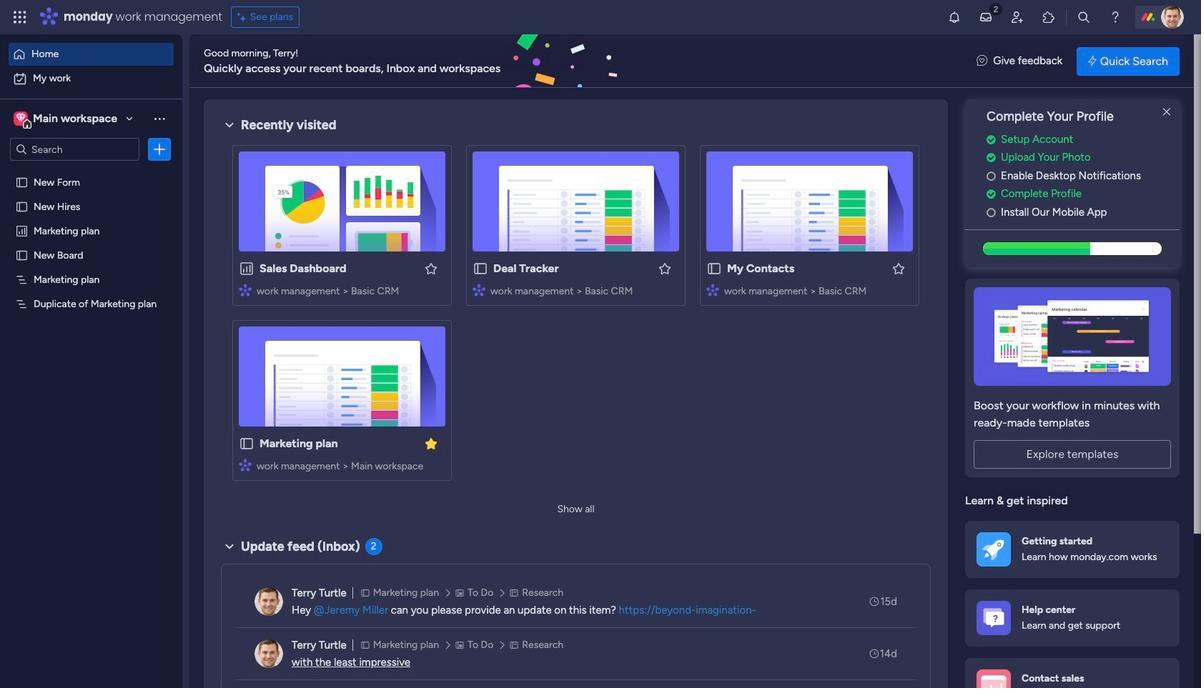 Task type: describe. For each thing, give the bounding box(es) containing it.
search everything image
[[1077, 10, 1092, 24]]

notifications image
[[948, 10, 962, 24]]

1 check circle image from the top
[[987, 134, 996, 145]]

1 vertical spatial option
[[9, 67, 174, 90]]

1 vertical spatial public dashboard image
[[239, 261, 255, 277]]

2 add to favorites image from the left
[[892, 261, 906, 276]]

close update feed (inbox) image
[[221, 539, 238, 556]]

workspace options image
[[152, 111, 167, 126]]

2 terry turtle image from the top
[[255, 640, 283, 669]]

workspace selection element
[[14, 110, 119, 129]]

getting started element
[[966, 521, 1180, 579]]

2 image
[[990, 1, 1003, 17]]

circle o image
[[987, 171, 996, 182]]

options image
[[152, 142, 167, 157]]

1 add to favorites image from the left
[[424, 261, 439, 276]]

add to favorites image
[[658, 261, 672, 276]]

dapulse x slim image
[[1159, 104, 1176, 121]]

close recently visited image
[[221, 117, 238, 134]]

1 terry turtle image from the top
[[255, 588, 283, 617]]

2 element
[[365, 539, 382, 556]]

public board image
[[15, 175, 29, 189]]

v2 bolt switch image
[[1089, 53, 1097, 69]]

0 vertical spatial public dashboard image
[[15, 224, 29, 238]]

v2 user feedback image
[[977, 53, 988, 69]]

2 workspace image from the left
[[16, 111, 26, 127]]



Task type: locate. For each thing, give the bounding box(es) containing it.
help center element
[[966, 590, 1180, 647]]

0 vertical spatial check circle image
[[987, 134, 996, 145]]

2 vertical spatial check circle image
[[987, 189, 996, 200]]

select product image
[[13, 10, 27, 24]]

templates image image
[[979, 288, 1168, 387]]

terry turtle image
[[1162, 6, 1185, 29]]

list box
[[0, 167, 182, 509]]

1 horizontal spatial add to favorites image
[[892, 261, 906, 276]]

terry turtle image
[[255, 588, 283, 617], [255, 640, 283, 669]]

invite members image
[[1011, 10, 1025, 24]]

0 vertical spatial option
[[9, 43, 174, 66]]

2 check circle image from the top
[[987, 153, 996, 163]]

0 vertical spatial terry turtle image
[[255, 588, 283, 617]]

1 vertical spatial check circle image
[[987, 153, 996, 163]]

see plans image
[[237, 9, 250, 25]]

remove from favorites image
[[424, 437, 439, 451]]

circle o image
[[987, 207, 996, 218]]

update feed image
[[979, 10, 994, 24]]

0 horizontal spatial public dashboard image
[[15, 224, 29, 238]]

quick search results list box
[[221, 134, 931, 499]]

3 check circle image from the top
[[987, 189, 996, 200]]

public board image
[[15, 200, 29, 213], [15, 248, 29, 262], [473, 261, 489, 277], [707, 261, 723, 277], [239, 436, 255, 452]]

public dashboard image
[[15, 224, 29, 238], [239, 261, 255, 277]]

monday marketplace image
[[1042, 10, 1057, 24]]

0 horizontal spatial add to favorites image
[[424, 261, 439, 276]]

1 workspace image from the left
[[14, 111, 28, 127]]

contact sales element
[[966, 659, 1180, 689]]

help image
[[1109, 10, 1123, 24]]

Search in workspace field
[[30, 141, 119, 158]]

2 vertical spatial option
[[0, 169, 182, 172]]

add to favorites image
[[424, 261, 439, 276], [892, 261, 906, 276]]

1 horizontal spatial public dashboard image
[[239, 261, 255, 277]]

workspace image
[[14, 111, 28, 127], [16, 111, 26, 127]]

check circle image
[[987, 134, 996, 145], [987, 153, 996, 163], [987, 189, 996, 200]]

option
[[9, 43, 174, 66], [9, 67, 174, 90], [0, 169, 182, 172]]

1 vertical spatial terry turtle image
[[255, 640, 283, 669]]



Task type: vqa. For each thing, say whether or not it's contained in the screenshot.
Workspace image
yes



